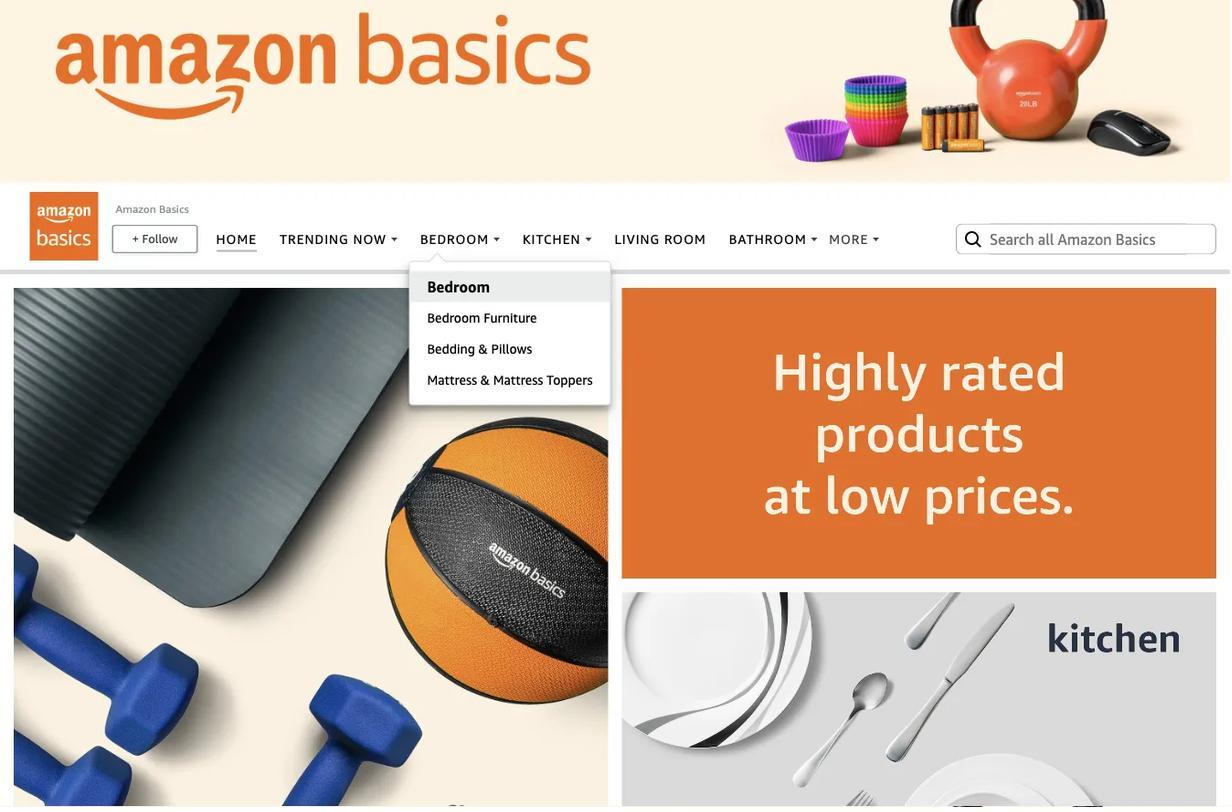 Task type: locate. For each thing, give the bounding box(es) containing it.
amazon basics logo image
[[30, 192, 98, 261]]

amazon basics
[[116, 202, 189, 215]]

basics
[[159, 202, 189, 215]]

amazon
[[116, 202, 156, 215]]

+ follow button
[[113, 226, 197, 252]]

+
[[132, 232, 139, 246]]



Task type: describe. For each thing, give the bounding box(es) containing it.
+ follow
[[132, 232, 178, 246]]

follow
[[142, 232, 178, 246]]

search image
[[963, 228, 985, 250]]

amazon basics link
[[116, 202, 189, 215]]

Search all Amazon Basics search field
[[990, 223, 1187, 255]]



Task type: vqa. For each thing, say whether or not it's contained in the screenshot.
Search all Amazon Basics search box
yes



